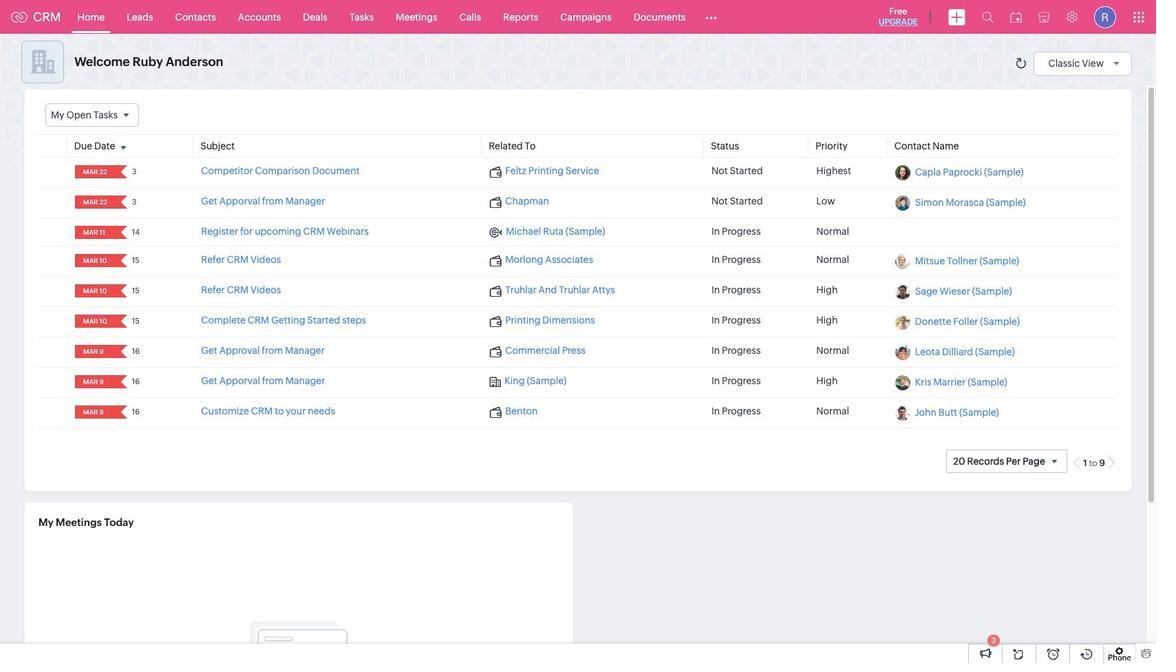 Task type: locate. For each thing, give the bounding box(es) containing it.
create menu image
[[949, 9, 966, 25]]

profile element
[[1087, 0, 1125, 33]]

calendar image
[[1011, 11, 1023, 22]]

search element
[[974, 0, 1003, 34]]

None field
[[45, 103, 139, 127], [79, 165, 111, 178], [79, 196, 111, 209], [79, 226, 111, 239], [79, 254, 111, 267], [79, 285, 111, 298], [79, 315, 111, 328], [79, 345, 111, 358], [79, 375, 111, 388], [79, 406, 111, 419], [45, 103, 139, 127], [79, 165, 111, 178], [79, 196, 111, 209], [79, 226, 111, 239], [79, 254, 111, 267], [79, 285, 111, 298], [79, 315, 111, 328], [79, 345, 111, 358], [79, 375, 111, 388], [79, 406, 111, 419]]

logo image
[[11, 11, 28, 22]]



Task type: vqa. For each thing, say whether or not it's contained in the screenshot.
Profile element
yes



Task type: describe. For each thing, give the bounding box(es) containing it.
profile image
[[1095, 6, 1117, 28]]

search image
[[983, 11, 994, 23]]

create menu element
[[941, 0, 974, 33]]

Other Modules field
[[697, 6, 727, 28]]



